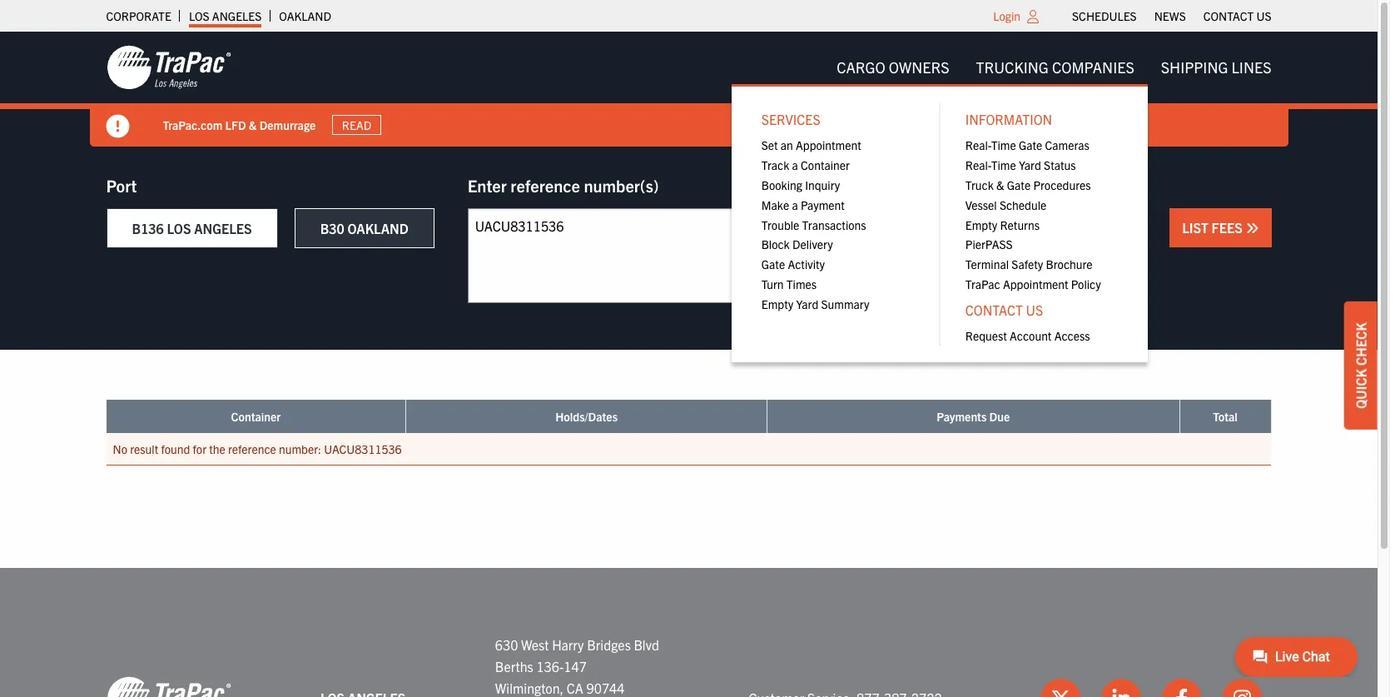Task type: vqa. For each thing, say whether or not it's contained in the screenshot.
Companies
yes



Task type: describe. For each thing, give the bounding box(es) containing it.
b30
[[320, 220, 345, 237]]

147
[[564, 658, 587, 675]]

trapac.com lfd & demurrage
[[163, 117, 316, 132]]

1 los angeles image from the top
[[106, 44, 231, 91]]

pierpass
[[966, 237, 1013, 252]]

los angeles link
[[189, 4, 262, 27]]

angeles inside los angeles link
[[212, 8, 262, 23]]

0 vertical spatial los
[[189, 8, 210, 23]]

1 vertical spatial gate
[[1007, 177, 1031, 192]]

menu bar inside banner
[[732, 51, 1285, 362]]

0 horizontal spatial reference
[[228, 441, 276, 456]]

cameras
[[1046, 138, 1090, 153]]

real-time gate cameras link
[[952, 135, 1132, 155]]

shipping lines link
[[1148, 51, 1285, 84]]

oakland link
[[279, 4, 331, 27]]

quick
[[1353, 368, 1370, 408]]

menu bar containing schedules
[[1064, 4, 1281, 27]]

information menu item
[[952, 103, 1132, 294]]

delivery
[[793, 237, 833, 252]]

news link
[[1155, 4, 1186, 27]]

Enter reference number(s) text field
[[468, 208, 1137, 303]]

1 vertical spatial los
[[167, 220, 191, 237]]

summary
[[822, 296, 870, 311]]

quick check link
[[1345, 301, 1378, 429]]

us for the top contact us link
[[1257, 8, 1272, 23]]

companies
[[1053, 57, 1135, 77]]

90744
[[587, 679, 625, 696]]

empty yard summary link
[[748, 294, 928, 314]]

west
[[521, 637, 549, 653]]

read
[[342, 117, 372, 132]]

set an appointment track a container booking inquiry make a payment trouble transactions block delivery gate activity turn times empty yard summary
[[762, 138, 870, 311]]

corporate
[[106, 8, 171, 23]]

set
[[762, 138, 778, 153]]

trucking
[[976, 57, 1049, 77]]

list fees button
[[1170, 208, 1272, 247]]

wilmington,
[[495, 679, 564, 696]]

1 real- from the top
[[966, 138, 992, 153]]

payment
[[801, 197, 845, 212]]

gate inside set an appointment track a container booking inquiry make a payment trouble transactions block delivery gate activity turn times empty yard summary
[[762, 257, 785, 272]]

real-time gate cameras real-time yard status truck & gate procedures vessel schedule empty returns pierpass terminal safety brochure trapac appointment policy
[[966, 138, 1102, 291]]

1 vertical spatial contact us link
[[952, 294, 1132, 326]]

status
[[1044, 158, 1076, 173]]

us for the bottommost contact us link
[[1026, 301, 1044, 318]]

result
[[130, 441, 158, 456]]

trucking companies menu item
[[732, 51, 1148, 362]]

0 vertical spatial contact us link
[[1204, 4, 1272, 27]]

lfd
[[225, 117, 246, 132]]

booking
[[762, 177, 803, 192]]

2 los angeles image from the top
[[106, 676, 231, 697]]

total
[[1213, 409, 1238, 424]]

b136 los angeles
[[132, 220, 252, 237]]

container inside set an appointment track a container booking inquiry make a payment trouble transactions block delivery gate activity turn times empty yard summary
[[801, 158, 850, 173]]

truck
[[966, 177, 994, 192]]

1 vertical spatial container
[[231, 409, 281, 424]]

enter
[[468, 175, 507, 196]]

trucking companies link
[[963, 51, 1148, 84]]

0 horizontal spatial solid image
[[106, 115, 129, 138]]

yard inside set an appointment track a container booking inquiry make a payment trouble transactions block delivery gate activity turn times empty yard summary
[[797, 296, 819, 311]]

bridges
[[587, 637, 631, 653]]

fees
[[1212, 219, 1243, 236]]

quick check
[[1353, 322, 1370, 408]]

banner containing cargo owners
[[0, 32, 1391, 362]]

request
[[966, 328, 1007, 343]]

services
[[762, 111, 821, 128]]

blvd
[[634, 637, 660, 653]]

empty inside real-time gate cameras real-time yard status truck & gate procedures vessel schedule empty returns pierpass terminal safety brochure trapac appointment policy
[[966, 217, 998, 232]]

harry
[[552, 637, 584, 653]]

booking inquiry link
[[748, 175, 928, 195]]

payments due
[[937, 409, 1010, 424]]

vessel
[[966, 197, 997, 212]]

number(s)
[[584, 175, 659, 196]]

contact us menu item
[[952, 294, 1132, 346]]

yard inside real-time gate cameras real-time yard status truck & gate procedures vessel schedule empty returns pierpass terminal safety brochure trapac appointment policy
[[1019, 158, 1042, 173]]

schedule
[[1000, 197, 1047, 212]]

transactions
[[802, 217, 867, 232]]

no result found for the reference number: uacu8311536
[[113, 441, 402, 456]]

no
[[113, 441, 127, 456]]

information
[[966, 111, 1053, 128]]

inquiry
[[805, 177, 840, 192]]

request account access
[[966, 328, 1091, 343]]

trucking companies
[[976, 57, 1135, 77]]



Task type: locate. For each thing, give the bounding box(es) containing it.
holds/dates
[[556, 409, 618, 424]]

a
[[792, 158, 799, 173], [792, 197, 798, 212]]

news
[[1155, 8, 1186, 23]]

0 vertical spatial contact us
[[1204, 8, 1272, 23]]

1 a from the top
[[792, 158, 799, 173]]

lines
[[1232, 57, 1272, 77]]

terminal safety brochure link
[[952, 254, 1132, 274]]

shipping
[[1162, 57, 1229, 77]]

request account access link
[[952, 326, 1132, 346]]

corporate link
[[106, 4, 171, 27]]

1 vertical spatial real-
[[966, 158, 992, 173]]

appointment inside real-time gate cameras real-time yard status truck & gate procedures vessel schedule empty returns pierpass terminal safety brochure trapac appointment policy
[[1003, 276, 1069, 291]]

contact us inside menu item
[[966, 301, 1044, 318]]

1 horizontal spatial &
[[997, 177, 1005, 192]]

menu containing services
[[732, 84, 1148, 362]]

trapac appointment policy link
[[952, 274, 1132, 294]]

& inside real-time gate cameras real-time yard status truck & gate procedures vessel schedule empty returns pierpass terminal safety brochure trapac appointment policy
[[997, 177, 1005, 192]]

1 horizontal spatial contact us
[[1204, 8, 1272, 23]]

empty inside set an appointment track a container booking inquiry make a payment trouble transactions block delivery gate activity turn times empty yard summary
[[762, 296, 794, 311]]

0 horizontal spatial appointment
[[796, 138, 862, 153]]

1 vertical spatial us
[[1026, 301, 1044, 318]]

contact inside menu item
[[966, 301, 1023, 318]]

set an appointment link
[[748, 135, 928, 155]]

time up 'truck'
[[992, 158, 1017, 173]]

read link
[[333, 115, 381, 135]]

account
[[1010, 328, 1052, 343]]

container up inquiry
[[801, 158, 850, 173]]

0 horizontal spatial contact us link
[[952, 294, 1132, 326]]

services menu item
[[748, 103, 928, 314]]

1 horizontal spatial appointment
[[1003, 276, 1069, 291]]

the
[[209, 441, 225, 456]]

0 vertical spatial time
[[992, 138, 1017, 153]]

menu for services
[[748, 135, 928, 314]]

contact up shipping lines
[[1204, 8, 1254, 23]]

b136
[[132, 220, 164, 237]]

0 vertical spatial menu bar
[[1064, 4, 1281, 27]]

information link
[[952, 103, 1132, 135]]

policy
[[1072, 276, 1102, 291]]

menu bar containing cargo owners
[[732, 51, 1285, 362]]

contact us link up lines
[[1204, 4, 1272, 27]]

banner
[[0, 32, 1391, 362]]

0 vertical spatial container
[[801, 158, 850, 173]]

2 vertical spatial gate
[[762, 257, 785, 272]]

block delivery link
[[748, 234, 928, 254]]

enter reference number(s)
[[468, 175, 659, 196]]

630
[[495, 637, 518, 653]]

container up no result found for the reference number: uacu8311536
[[231, 409, 281, 424]]

procedures
[[1034, 177, 1091, 192]]

oakland right los angeles link
[[279, 8, 331, 23]]

0 horizontal spatial &
[[249, 117, 257, 132]]

a right the track
[[792, 158, 799, 173]]

login link
[[994, 8, 1021, 23]]

0 vertical spatial oakland
[[279, 8, 331, 23]]

0 vertical spatial appointment
[[796, 138, 862, 153]]

uacu8311536
[[324, 441, 402, 456]]

payments
[[937, 409, 987, 424]]

gate up real-time yard status 'link'
[[1019, 138, 1043, 153]]

0 horizontal spatial empty
[[762, 296, 794, 311]]

contact us up request
[[966, 301, 1044, 318]]

owners
[[889, 57, 950, 77]]

found
[[161, 441, 190, 456]]

menu bar
[[1064, 4, 1281, 27], [732, 51, 1285, 362]]

oakland right b30 at the top of the page
[[348, 220, 409, 237]]

0 vertical spatial gate
[[1019, 138, 1043, 153]]

list
[[1183, 219, 1209, 236]]

menu containing set an appointment
[[748, 135, 928, 314]]

1 vertical spatial oakland
[[348, 220, 409, 237]]

1 horizontal spatial empty
[[966, 217, 998, 232]]

0 horizontal spatial oakland
[[279, 8, 331, 23]]

menu
[[732, 84, 1148, 362], [748, 135, 928, 314], [952, 135, 1132, 294]]

yard down real-time gate cameras link
[[1019, 158, 1042, 173]]

check
[[1353, 322, 1370, 365]]

1 vertical spatial menu bar
[[732, 51, 1285, 362]]

cargo owners
[[837, 57, 950, 77]]

an
[[781, 138, 793, 153]]

turn times link
[[748, 274, 928, 294]]

real-time yard status link
[[952, 155, 1132, 175]]

appointment down terminal safety brochure link
[[1003, 276, 1069, 291]]

berths
[[495, 658, 534, 675]]

2 a from the top
[[792, 197, 798, 212]]

0 vertical spatial empty
[[966, 217, 998, 232]]

0 horizontal spatial contact us
[[966, 301, 1044, 318]]

schedules link
[[1073, 4, 1137, 27]]

cargo
[[837, 57, 886, 77]]

pierpass link
[[952, 234, 1132, 254]]

track a container link
[[748, 155, 928, 175]]

container
[[801, 158, 850, 173], [231, 409, 281, 424]]

footer
[[0, 568, 1378, 697]]

1 vertical spatial time
[[992, 158, 1017, 173]]

us up account
[[1026, 301, 1044, 318]]

0 horizontal spatial container
[[231, 409, 281, 424]]

1 time from the top
[[992, 138, 1017, 153]]

& right 'truck'
[[997, 177, 1005, 192]]

turn
[[762, 276, 784, 291]]

make a payment link
[[748, 195, 928, 215]]

1 vertical spatial reference
[[228, 441, 276, 456]]

0 horizontal spatial contact
[[966, 301, 1023, 318]]

0 horizontal spatial yard
[[797, 296, 819, 311]]

menu for information
[[952, 135, 1132, 294]]

appointment
[[796, 138, 862, 153], [1003, 276, 1069, 291]]

0 vertical spatial contact
[[1204, 8, 1254, 23]]

safety
[[1012, 257, 1044, 272]]

reference
[[511, 175, 580, 196], [228, 441, 276, 456]]

angeles
[[212, 8, 262, 23], [194, 220, 252, 237]]

0 vertical spatial yard
[[1019, 158, 1042, 173]]

yard down times
[[797, 296, 819, 311]]

0 vertical spatial a
[[792, 158, 799, 173]]

footer containing 630 west harry bridges blvd
[[0, 568, 1378, 697]]

2 real- from the top
[[966, 158, 992, 173]]

0 vertical spatial los angeles image
[[106, 44, 231, 91]]

cargo owners link
[[824, 51, 963, 84]]

login
[[994, 8, 1021, 23]]

block
[[762, 237, 790, 252]]

empty returns link
[[952, 215, 1132, 234]]

los right the corporate
[[189, 8, 210, 23]]

0 vertical spatial reference
[[511, 175, 580, 196]]

1 vertical spatial empty
[[762, 296, 794, 311]]

returns
[[1001, 217, 1040, 232]]

los angeles image
[[106, 44, 231, 91], [106, 676, 231, 697]]

us up lines
[[1257, 8, 1272, 23]]

empty down turn
[[762, 296, 794, 311]]

trouble
[[762, 217, 800, 232]]

port
[[106, 175, 137, 196]]

1 vertical spatial los angeles image
[[106, 676, 231, 697]]

1 vertical spatial a
[[792, 197, 798, 212]]

menu for trucking companies
[[732, 84, 1148, 362]]

1 vertical spatial contact us
[[966, 301, 1044, 318]]

1 horizontal spatial yard
[[1019, 158, 1042, 173]]

1 horizontal spatial oakland
[[348, 220, 409, 237]]

times
[[787, 276, 817, 291]]

angeles left the oakland link
[[212, 8, 262, 23]]

contact up request
[[966, 301, 1023, 318]]

0 vertical spatial real-
[[966, 138, 992, 153]]

ca
[[567, 679, 584, 696]]

contact us link up account
[[952, 294, 1132, 326]]

angeles right b136
[[194, 220, 252, 237]]

reference right the the
[[228, 441, 276, 456]]

contact
[[1204, 8, 1254, 23], [966, 301, 1023, 318]]

1 horizontal spatial container
[[801, 158, 850, 173]]

trapac
[[966, 276, 1001, 291]]

630 west harry bridges blvd berths 136-147 wilmington, ca 90744
[[495, 637, 660, 696]]

gate up schedule
[[1007, 177, 1031, 192]]

shipping lines
[[1162, 57, 1272, 77]]

a right make
[[792, 197, 798, 212]]

solid image up port at the top left of the page
[[106, 115, 129, 138]]

contact us up lines
[[1204, 8, 1272, 23]]

1 horizontal spatial contact
[[1204, 8, 1254, 23]]

1 vertical spatial yard
[[797, 296, 819, 311]]

reference right enter on the left top of the page
[[511, 175, 580, 196]]

menu containing real-time gate cameras
[[952, 135, 1132, 294]]

vessel schedule link
[[952, 195, 1132, 215]]

solid image
[[106, 115, 129, 138], [1246, 222, 1260, 235]]

truck & gate procedures link
[[952, 175, 1132, 195]]

time down information
[[992, 138, 1017, 153]]

0 horizontal spatial us
[[1026, 301, 1044, 318]]

empty down 'vessel'
[[966, 217, 998, 232]]

solid image right fees
[[1246, 222, 1260, 235]]

real-
[[966, 138, 992, 153], [966, 158, 992, 173]]

2 time from the top
[[992, 158, 1017, 173]]

demurrage
[[260, 117, 316, 132]]

1 vertical spatial angeles
[[194, 220, 252, 237]]

time
[[992, 138, 1017, 153], [992, 158, 1017, 173]]

1 horizontal spatial solid image
[[1246, 222, 1260, 235]]

appointment up track a container "link"
[[796, 138, 862, 153]]

&
[[249, 117, 257, 132], [997, 177, 1005, 192]]

1 vertical spatial &
[[997, 177, 1005, 192]]

appointment inside set an appointment track a container booking inquiry make a payment trouble transactions block delivery gate activity turn times empty yard summary
[[796, 138, 862, 153]]

gate up turn
[[762, 257, 785, 272]]

light image
[[1028, 10, 1039, 23]]

1 horizontal spatial contact us link
[[1204, 4, 1272, 27]]

1 horizontal spatial reference
[[511, 175, 580, 196]]

los angeles
[[189, 8, 262, 23]]

0 vertical spatial &
[[249, 117, 257, 132]]

& right "lfd"
[[249, 117, 257, 132]]

for
[[193, 441, 207, 456]]

0 vertical spatial us
[[1257, 8, 1272, 23]]

1 vertical spatial appointment
[[1003, 276, 1069, 291]]

1 horizontal spatial us
[[1257, 8, 1272, 23]]

access
[[1055, 328, 1091, 343]]

number:
[[279, 441, 321, 456]]

1 vertical spatial solid image
[[1246, 222, 1260, 235]]

0 vertical spatial solid image
[[106, 115, 129, 138]]

schedules
[[1073, 8, 1137, 23]]

terminal
[[966, 257, 1009, 272]]

b30 oakland
[[320, 220, 409, 237]]

1 vertical spatial contact
[[966, 301, 1023, 318]]

us inside menu item
[[1026, 301, 1044, 318]]

0 vertical spatial angeles
[[212, 8, 262, 23]]

services link
[[748, 103, 928, 135]]

los right b136
[[167, 220, 191, 237]]

136-
[[537, 658, 564, 675]]

us
[[1257, 8, 1272, 23], [1026, 301, 1044, 318]]

brochure
[[1046, 257, 1093, 272]]

solid image inside list fees button
[[1246, 222, 1260, 235]]



